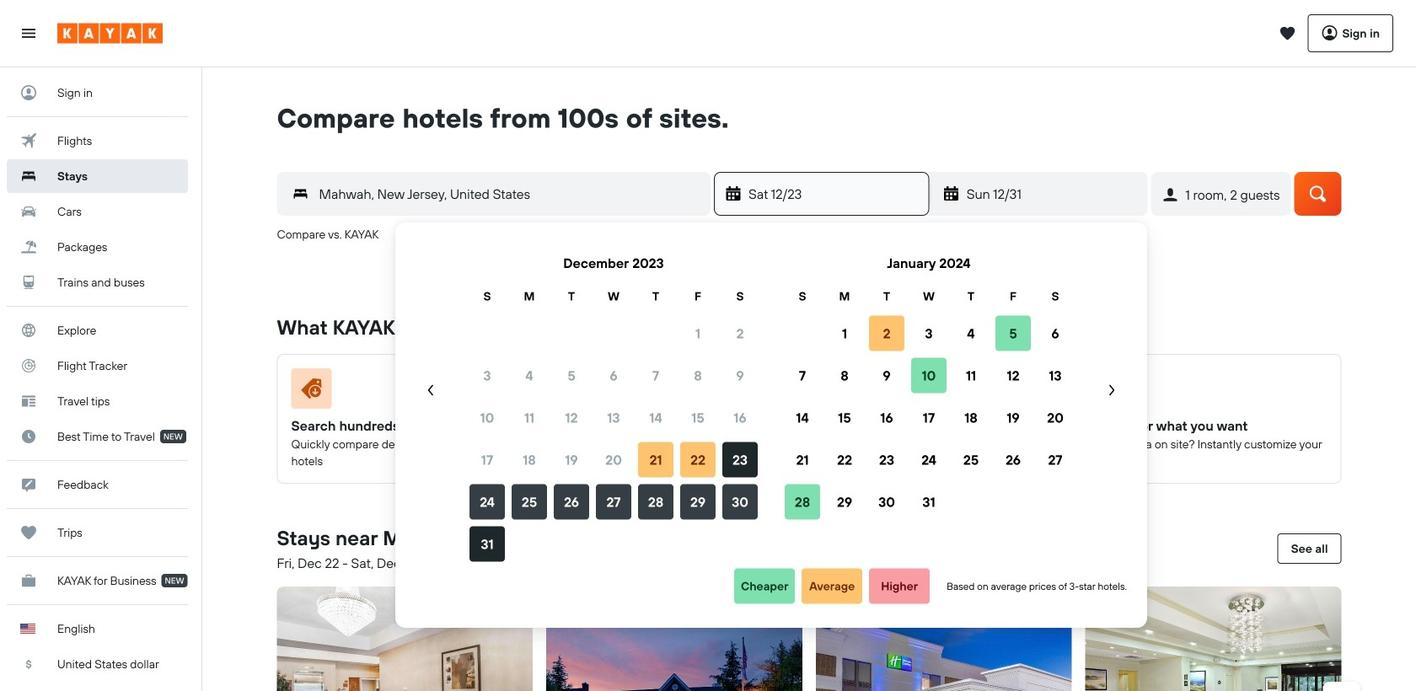 Task type: locate. For each thing, give the bounding box(es) containing it.
start date calendar input element
[[416, 243, 1127, 565]]

figure
[[291, 368, 512, 416], [561, 368, 781, 416], [830, 368, 1051, 416], [1100, 368, 1320, 416]]

grid
[[466, 243, 761, 565], [781, 243, 1076, 565]]

next month image
[[1103, 382, 1120, 399]]

item 2 of 8 group
[[540, 580, 809, 691]]

Enter a city, hotel, airport or landmark text field
[[309, 182, 710, 206]]

4 figure from the left
[[1100, 368, 1320, 416]]

None search field
[[252, 135, 1367, 273]]

row
[[466, 287, 761, 306], [781, 287, 1076, 306], [466, 312, 761, 354], [781, 312, 1076, 354], [466, 354, 761, 397], [781, 354, 1076, 397], [466, 397, 761, 439], [781, 397, 1076, 439], [466, 439, 761, 481], [781, 439, 1076, 481], [466, 481, 761, 523], [781, 481, 1076, 523], [466, 523, 761, 565]]

0 horizontal spatial grid
[[466, 243, 761, 565]]

previous month image
[[422, 382, 439, 399]]

navigation menu image
[[20, 25, 37, 42]]

1 horizontal spatial grid
[[781, 243, 1076, 565]]

1 figure from the left
[[291, 368, 512, 416]]



Task type: vqa. For each thing, say whether or not it's contained in the screenshot.
stays near you carousel region
no



Task type: describe. For each thing, give the bounding box(es) containing it.
2 grid from the left
[[781, 243, 1076, 565]]

item 3 of 8 group
[[809, 580, 1079, 691]]

3 figure from the left
[[830, 368, 1051, 416]]

united states (english) image
[[20, 624, 35, 634]]

item 1 of 8 group
[[270, 580, 540, 691]]

item 4 of 8 group
[[1079, 580, 1348, 691]]

1 grid from the left
[[466, 243, 761, 565]]

item 5 of 8 group
[[1348, 580, 1416, 691]]

2 figure from the left
[[561, 368, 781, 416]]



